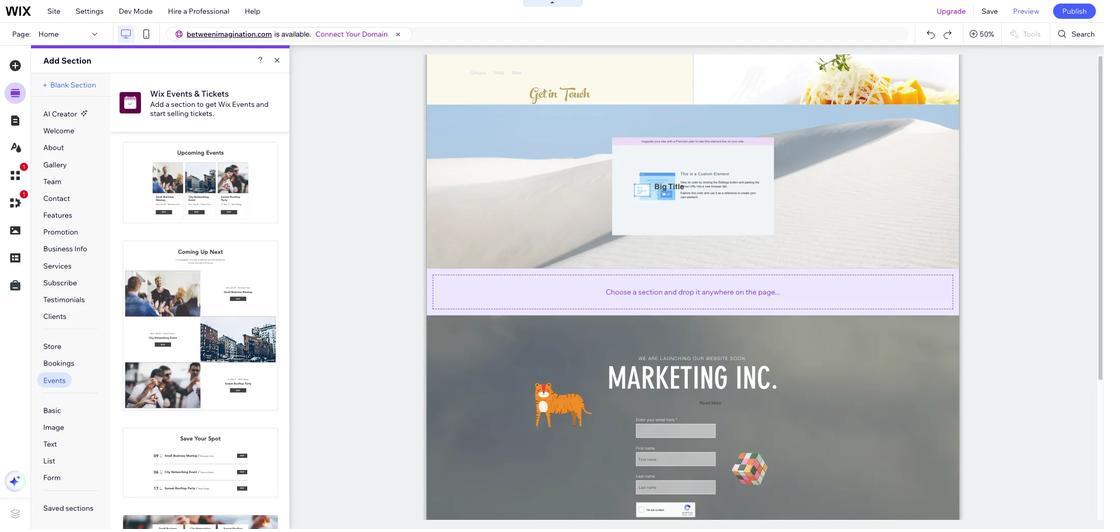 Task type: vqa. For each thing, say whether or not it's contained in the screenshot.
THE TRADING to the left
no



Task type: describe. For each thing, give the bounding box(es) containing it.
tools button
[[1002, 23, 1050, 45]]

site
[[47, 7, 60, 16]]

0 horizontal spatial list
[[43, 457, 55, 466]]

hire a professional
[[168, 7, 229, 16]]

blank section
[[50, 80, 96, 90]]

event
[[166, 413, 183, 420]]

preview
[[1013, 7, 1040, 16]]

domain
[[362, 30, 388, 39]]

1 1 button from the top
[[5, 163, 28, 186]]

preview button
[[1006, 0, 1047, 22]]

hire
[[168, 7, 182, 16]]

get
[[205, 99, 217, 109]]

2 side from the left
[[222, 413, 235, 420]]

1 vertical spatial and
[[664, 287, 677, 296]]

contact
[[43, 194, 70, 203]]

help
[[245, 7, 260, 16]]

-
[[196, 413, 198, 420]]

choose a section and drop it anywhere on the page...
[[606, 287, 780, 296]]

1 1 from the top
[[22, 164, 25, 170]]

1 horizontal spatial section
[[638, 287, 663, 296]]

section inside wix events & tickets add a section to get wix events and start selling tickets.
[[171, 99, 195, 109]]

a for hire
[[183, 7, 187, 16]]

tickets.
[[190, 109, 214, 118]]

section for add section
[[61, 55, 91, 66]]

a for choose
[[633, 287, 637, 296]]

promotion
[[43, 228, 78, 237]]

text
[[43, 440, 57, 449]]

and inside wix events & tickets add a section to get wix events and start selling tickets.
[[256, 99, 269, 109]]

the
[[746, 287, 757, 296]]

mode
[[133, 7, 153, 16]]

features
[[43, 211, 72, 220]]

to
[[197, 99, 204, 109]]

anywhere
[[702, 287, 734, 296]]

welcome
[[43, 126, 74, 135]]

it
[[696, 287, 700, 296]]

50%
[[980, 30, 994, 39]]

add section
[[43, 55, 91, 66]]

upgrade
[[937, 7, 966, 16]]

2 add wix events & tickets button from the top
[[150, 318, 251, 333]]

1 side from the left
[[199, 413, 212, 420]]

& inside wix events & tickets add a section to get wix events and start selling tickets.
[[194, 88, 200, 98]]

search
[[1072, 30, 1095, 39]]

a inside wix events & tickets add a section to get wix events and start selling tickets.
[[166, 99, 169, 109]]

business info
[[43, 244, 87, 254]]

3 add wix events & tickets from the top
[[159, 458, 242, 467]]

2 1 from the top
[[22, 191, 25, 197]]

business
[[43, 244, 73, 254]]

save button
[[974, 0, 1006, 22]]

your
[[345, 30, 360, 39]]

save
[[982, 7, 998, 16]]

blank
[[50, 80, 69, 90]]

add inside wix events & tickets add a section to get wix events and start selling tickets.
[[150, 99, 164, 109]]

publish button
[[1053, 4, 1096, 19]]



Task type: locate. For each thing, give the bounding box(es) containing it.
add wix events & tickets button
[[150, 175, 251, 190], [150, 318, 251, 333], [150, 455, 251, 470]]

wix events & tickets add a section to get wix events and start selling tickets.
[[150, 88, 269, 118]]

clients
[[43, 312, 66, 321]]

tools
[[1023, 30, 1041, 39]]

1 horizontal spatial a
[[183, 7, 187, 16]]

bookings
[[43, 359, 74, 368]]

tickets
[[201, 88, 229, 98], [219, 178, 242, 187], [219, 321, 242, 330], [219, 458, 242, 467]]

settings
[[76, 7, 104, 16]]

testimonials
[[43, 295, 85, 304]]

1 vertical spatial add wix events & tickets
[[159, 321, 242, 330]]

1 horizontal spatial and
[[664, 287, 677, 296]]

2 horizontal spatial a
[[633, 287, 637, 296]]

side right by
[[222, 413, 235, 420]]

available.
[[282, 30, 311, 38]]

events
[[166, 88, 192, 98], [232, 99, 255, 109], [188, 178, 211, 187], [188, 321, 211, 330], [43, 376, 66, 385], [188, 458, 211, 467]]

0 vertical spatial section
[[61, 55, 91, 66]]

1 vertical spatial section
[[70, 80, 96, 90]]

0 vertical spatial add wix events & tickets button
[[150, 175, 251, 190]]

saved sections
[[43, 504, 93, 513]]

1 button left contact
[[5, 190, 28, 214]]

2 add wix events & tickets from the top
[[159, 321, 242, 330]]

and
[[256, 99, 269, 109], [664, 287, 677, 296]]

wix events & tickets image
[[120, 92, 141, 113]]

tickets inside wix events & tickets add a section to get wix events and start selling tickets.
[[201, 88, 229, 98]]

0 vertical spatial section
[[171, 99, 195, 109]]

section for blank section
[[70, 80, 96, 90]]

1 vertical spatial a
[[166, 99, 169, 109]]

2 vertical spatial add wix events & tickets button
[[150, 455, 251, 470]]

1 vertical spatial 1 button
[[5, 190, 28, 214]]

0 horizontal spatial a
[[166, 99, 169, 109]]

connect
[[315, 30, 344, 39]]

list
[[184, 413, 194, 420], [43, 457, 55, 466]]

1 vertical spatial section
[[638, 287, 663, 296]]

0 horizontal spatial section
[[171, 99, 195, 109]]

drop
[[679, 287, 694, 296]]

on
[[736, 287, 744, 296]]

list down text
[[43, 457, 55, 466]]

creator
[[52, 109, 77, 119]]

2 1 button from the top
[[5, 190, 28, 214]]

add
[[43, 55, 59, 66], [150, 99, 164, 109], [159, 178, 173, 187], [159, 321, 173, 330], [159, 458, 173, 467]]

0 vertical spatial 1 button
[[5, 163, 28, 186]]

1 horizontal spatial list
[[184, 413, 194, 420]]

side
[[199, 413, 212, 420], [222, 413, 235, 420]]

by
[[213, 413, 220, 420]]

section left to
[[171, 99, 195, 109]]

section
[[171, 99, 195, 109], [638, 287, 663, 296]]

1 button
[[5, 163, 28, 186], [5, 190, 28, 214]]

team
[[43, 177, 61, 186]]

section
[[61, 55, 91, 66], [70, 80, 96, 90]]

2 vertical spatial add wix events & tickets
[[159, 458, 242, 467]]

publish
[[1063, 7, 1087, 16]]

image
[[43, 423, 64, 432]]

add wix events & tickets
[[159, 178, 242, 187], [159, 321, 242, 330], [159, 458, 242, 467]]

info
[[74, 244, 87, 254]]

a left to
[[166, 99, 169, 109]]

form
[[43, 474, 61, 483]]

0 vertical spatial 1
[[22, 164, 25, 170]]

3 add wix events & tickets button from the top
[[150, 455, 251, 470]]

0 horizontal spatial side
[[199, 413, 212, 420]]

selling
[[167, 109, 189, 118]]

services
[[43, 261, 72, 271]]

0 horizontal spatial and
[[256, 99, 269, 109]]

section right blank
[[70, 80, 96, 90]]

start
[[150, 109, 166, 118]]

home
[[38, 30, 59, 39]]

a right hire
[[183, 7, 187, 16]]

a right choose
[[633, 287, 637, 296]]

ai
[[43, 109, 50, 119]]

1 vertical spatial list
[[43, 457, 55, 466]]

basic
[[43, 406, 61, 415]]

dev
[[119, 7, 132, 16]]

ai creator
[[43, 109, 77, 119]]

about
[[43, 143, 64, 152]]

is
[[274, 30, 280, 38]]

subscribe
[[43, 278, 77, 287]]

1 vertical spatial 1
[[22, 191, 25, 197]]

page...
[[758, 287, 780, 296]]

&
[[194, 88, 200, 98], [212, 178, 217, 187], [212, 321, 217, 330], [212, 458, 217, 467]]

50% button
[[964, 23, 1001, 45]]

0 vertical spatial list
[[184, 413, 194, 420]]

2 vertical spatial a
[[633, 287, 637, 296]]

choose
[[606, 287, 631, 296]]

store
[[43, 342, 61, 351]]

0 vertical spatial a
[[183, 7, 187, 16]]

1 button left 'team' on the left top of page
[[5, 163, 28, 186]]

1 vertical spatial add wix events & tickets button
[[150, 318, 251, 333]]

gallery
[[43, 160, 67, 169]]

wix
[[150, 88, 165, 98], [218, 99, 231, 109], [174, 178, 187, 187], [174, 321, 187, 330], [174, 458, 187, 467]]

side right - at the bottom left
[[199, 413, 212, 420]]

0 vertical spatial and
[[256, 99, 269, 109]]

betweenimagination.com
[[187, 30, 272, 39]]

section right choose
[[638, 287, 663, 296]]

0 vertical spatial add wix events & tickets
[[159, 178, 242, 187]]

1 add wix events & tickets button from the top
[[150, 175, 251, 190]]

event list - side by side
[[166, 413, 235, 420]]

saved
[[43, 504, 64, 513]]

dev mode
[[119, 7, 153, 16]]

is available. connect your domain
[[274, 30, 388, 39]]

1 horizontal spatial side
[[222, 413, 235, 420]]

1 left gallery
[[22, 164, 25, 170]]

professional
[[189, 7, 229, 16]]

1
[[22, 164, 25, 170], [22, 191, 25, 197]]

sections
[[66, 504, 93, 513]]

1 add wix events & tickets from the top
[[159, 178, 242, 187]]

1 left contact
[[22, 191, 25, 197]]

a
[[183, 7, 187, 16], [166, 99, 169, 109], [633, 287, 637, 296]]

search button
[[1051, 23, 1104, 45]]

list left - at the bottom left
[[184, 413, 194, 420]]

section up 'blank section'
[[61, 55, 91, 66]]



